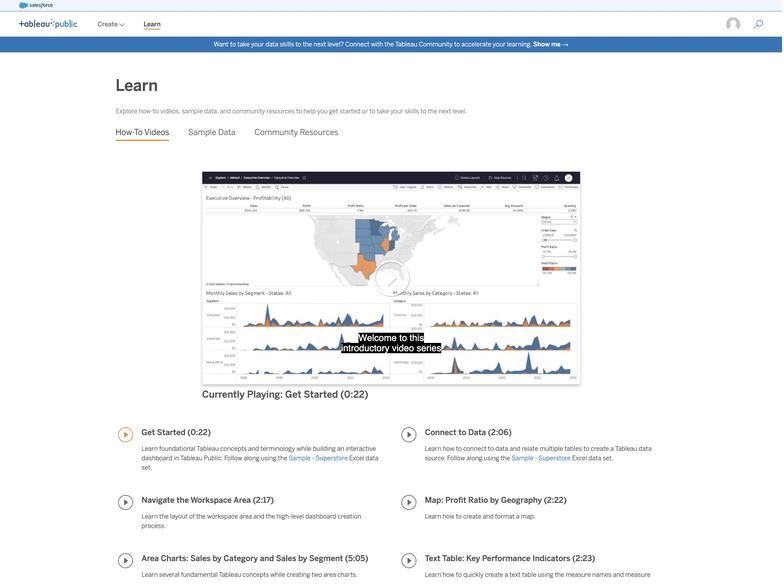 Task type: vqa. For each thing, say whether or not it's contained in the screenshot.
(2:22) on the right bottom of page
yes



Task type: locate. For each thing, give the bounding box(es) containing it.
to left accelerate
[[454, 41, 460, 48]]

how down table:
[[443, 571, 455, 578]]

learn inside learn the layout of the workspace area and the high-level dashboard creation process.
[[142, 513, 158, 520]]

the left level.
[[428, 108, 437, 115]]

connect
[[345, 41, 370, 48], [425, 428, 457, 437]]

data down data,
[[218, 128, 236, 137]]

how inside learn how to quickly create a text table using the measure names and measure
[[443, 571, 455, 578]]

2 superstore from the left
[[539, 454, 571, 462]]

2 sales from the left
[[276, 554, 296, 563]]

1 sample - superstore link from the left
[[289, 454, 348, 462]]

0 horizontal spatial follow
[[224, 454, 242, 462]]

videos
[[144, 128, 169, 137]]

1 horizontal spatial excel
[[572, 454, 587, 462]]

area right workspace
[[240, 513, 252, 520]]

1 vertical spatial dashboard
[[306, 513, 336, 520]]

measure right names in the bottom right of the page
[[626, 571, 651, 578]]

1 superstore from the left
[[316, 454, 348, 462]]

0 vertical spatial skills
[[280, 41, 294, 48]]

0 horizontal spatial sample - superstore link
[[289, 454, 348, 462]]

concepts
[[220, 445, 247, 452], [243, 571, 269, 578]]

1 horizontal spatial along
[[467, 454, 483, 462]]

1 excel from the left
[[349, 454, 364, 462]]

the up layout
[[177, 495, 189, 505]]

a left map.
[[516, 513, 520, 520]]

your left learning.
[[493, 41, 506, 48]]

follow right public.
[[224, 454, 242, 462]]

a inside learn how to connect to data and relate multiple tables to create a tableau data source. follow along using the
[[611, 445, 614, 452]]

level?
[[328, 41, 344, 48]]

superstore for sample - superstore excel data set.
[[539, 454, 571, 462]]

follow right source.
[[447, 454, 465, 462]]

take right the or
[[377, 108, 389, 115]]

terminology
[[261, 445, 295, 452]]

and
[[220, 108, 231, 115], [248, 445, 259, 452], [510, 445, 521, 452], [254, 513, 264, 520], [483, 513, 494, 520], [260, 554, 274, 563], [613, 571, 624, 578]]

how-
[[116, 128, 134, 137]]

3 how from the top
[[443, 571, 455, 578]]

1 vertical spatial how
[[443, 513, 455, 520]]

the down terminology
[[278, 454, 287, 462]]

0 horizontal spatial next
[[314, 41, 326, 48]]

0 horizontal spatial skills
[[280, 41, 294, 48]]

2 vertical spatial a
[[505, 571, 508, 578]]

0 vertical spatial dashboard
[[142, 454, 172, 462]]

to left connect at the bottom right of page
[[456, 445, 462, 452]]

create down ratio
[[464, 513, 482, 520]]

want
[[214, 41, 229, 48]]

1 vertical spatial a
[[516, 513, 520, 520]]

1 horizontal spatial follow
[[447, 454, 465, 462]]

learn for get
[[142, 445, 158, 452]]

1 horizontal spatial community
[[419, 41, 453, 48]]

geography
[[501, 495, 542, 505]]

your right want
[[251, 41, 264, 48]]

0 horizontal spatial -
[[312, 454, 315, 462]]

2 horizontal spatial by
[[490, 495, 499, 505]]

by right ratio
[[490, 495, 499, 505]]

dashboard inside learn the layout of the workspace area and the high-level dashboard creation process.
[[306, 513, 336, 520]]

1 horizontal spatial data
[[469, 428, 486, 437]]

sample down relate
[[512, 454, 534, 462]]

0 vertical spatial connect
[[345, 41, 370, 48]]

1 horizontal spatial superstore
[[539, 454, 571, 462]]

0 horizontal spatial along
[[244, 454, 260, 462]]

2 horizontal spatial create
[[591, 445, 609, 452]]

0 horizontal spatial while
[[271, 571, 285, 578]]

concepts down area charts: sales by category and sales by segment (5:05)
[[243, 571, 269, 578]]

1 vertical spatial skills
[[405, 108, 419, 115]]

using inside learn foundational tableau concepts and terminology while building an interactive dashboard in tableau public. follow along using the
[[261, 454, 277, 462]]

want to take your data skills to the next level? connect with the tableau community to accelerate your learning. show me →
[[214, 41, 569, 48]]

2 - from the left
[[535, 454, 537, 462]]

learn for connect
[[425, 445, 441, 452]]

learn inside learn how to quickly create a text table using the measure names and measure
[[425, 571, 441, 578]]

1 vertical spatial play video image
[[118, 553, 133, 568]]

data up connect at the bottom right of page
[[469, 428, 486, 437]]

learn for area
[[142, 571, 158, 578]]

1 vertical spatial take
[[377, 108, 389, 115]]

2 how from the top
[[443, 513, 455, 520]]

0 vertical spatial get
[[285, 389, 302, 400]]

while up sample - superstore
[[297, 445, 312, 452]]

and right data,
[[220, 108, 231, 115]]

0 vertical spatial how
[[443, 445, 455, 452]]

along down connect at the bottom right of page
[[467, 454, 483, 462]]

excel inside excel data set.
[[349, 454, 364, 462]]

0 horizontal spatial sample
[[188, 128, 216, 137]]

along right public.
[[244, 454, 260, 462]]

next
[[314, 41, 326, 48], [439, 108, 451, 115]]

the inside learn foundational tableau concepts and terminology while building an interactive dashboard in tableau public. follow along using the
[[278, 454, 287, 462]]

explore
[[116, 108, 138, 115]]

your for explore how-to videos, sample data, and community resources to help you get started or to take your skills to the next level.
[[391, 108, 404, 115]]

2 sample - superstore link from the left
[[512, 454, 571, 462]]

sample - superstore link
[[289, 454, 348, 462], [512, 454, 571, 462]]

create down 'performance' at the right bottom
[[485, 571, 504, 578]]

0 horizontal spatial area
[[240, 513, 252, 520]]

0 horizontal spatial dashboard
[[142, 454, 172, 462]]

1 along from the left
[[244, 454, 260, 462]]

0 horizontal spatial community
[[255, 128, 298, 137]]

1 horizontal spatial get
[[285, 389, 302, 400]]

the down indicators
[[555, 571, 565, 578]]

sample down data,
[[188, 128, 216, 137]]

how inside learn how to connect to data and relate multiple tables to create a tableau data source. follow along using the
[[443, 445, 455, 452]]

how-to videos link
[[116, 122, 169, 143]]

0 horizontal spatial get
[[142, 428, 155, 437]]

play video image for navigate
[[118, 495, 133, 510]]

0 vertical spatial community
[[419, 41, 453, 48]]

excel down the interactive at bottom left
[[349, 454, 364, 462]]

measure
[[566, 571, 591, 578], [626, 571, 651, 578]]

several
[[159, 571, 180, 578]]

superstore
[[316, 454, 348, 462], [539, 454, 571, 462]]

- for sample - superstore
[[312, 454, 315, 462]]

1 play video image from the top
[[118, 495, 133, 510]]

level.
[[453, 108, 467, 115]]

go to search image
[[745, 20, 773, 29]]

0 horizontal spatial by
[[213, 554, 222, 563]]

set.
[[603, 454, 614, 462], [142, 464, 152, 471]]

0 vertical spatial data
[[218, 128, 236, 137]]

1 vertical spatial create
[[464, 513, 482, 520]]

1 horizontal spatial take
[[377, 108, 389, 115]]

1 vertical spatial area
[[324, 571, 336, 578]]

charts:
[[161, 554, 189, 563]]

format
[[495, 513, 515, 520]]

your
[[251, 41, 264, 48], [493, 41, 506, 48], [391, 108, 404, 115]]

learn how to connect to data and relate multiple tables to create a tableau data source. follow along using the
[[425, 445, 652, 462]]

area left "(2:17)"
[[234, 495, 251, 505]]

data
[[218, 128, 236, 137], [469, 428, 486, 437]]

along
[[244, 454, 260, 462], [467, 454, 483, 462]]

2 horizontal spatial sample
[[512, 454, 534, 462]]

0 horizontal spatial a
[[505, 571, 508, 578]]

creation
[[338, 513, 361, 520]]

sample down terminology
[[289, 454, 311, 462]]

1 horizontal spatial area
[[324, 571, 336, 578]]

dashboard left in
[[142, 454, 172, 462]]

2 play video image from the top
[[118, 553, 133, 568]]

data
[[266, 41, 279, 48], [496, 445, 509, 452], [639, 445, 652, 452], [366, 454, 379, 462], [589, 454, 602, 462]]

concepts up public.
[[220, 445, 247, 452]]

data inside excel data set.
[[366, 454, 379, 462]]

sample - superstore excel data set.
[[512, 454, 614, 462]]

get
[[285, 389, 302, 400], [142, 428, 155, 437]]

0 horizontal spatial excel
[[349, 454, 364, 462]]

play video image for get
[[118, 427, 133, 442]]

ratio
[[469, 495, 488, 505]]

1 vertical spatial next
[[439, 108, 451, 115]]

learn inside learn foundational tableau concepts and terminology while building an interactive dashboard in tableau public. follow along using the
[[142, 445, 158, 452]]

2 vertical spatial create
[[485, 571, 504, 578]]

show
[[534, 41, 550, 48]]

tableau inside learn how to connect to data and relate multiple tables to create a tableau data source. follow along using the
[[615, 445, 638, 452]]

- down building
[[312, 454, 315, 462]]

1 vertical spatial concepts
[[243, 571, 269, 578]]

1 horizontal spatial area
[[234, 495, 251, 505]]

public.
[[204, 454, 223, 462]]

1 horizontal spatial while
[[297, 445, 312, 452]]

create
[[591, 445, 609, 452], [464, 513, 482, 520], [485, 571, 504, 578]]

using down connect at the bottom right of page
[[484, 454, 500, 462]]

and left relate
[[510, 445, 521, 452]]

play video image
[[118, 427, 133, 442], [402, 427, 416, 442], [402, 495, 416, 510], [402, 553, 416, 568]]

measure down (2:23) at the right of the page
[[566, 571, 591, 578]]

0 horizontal spatial set.
[[142, 464, 152, 471]]

1 follow from the left
[[224, 454, 242, 462]]

while
[[297, 445, 312, 452], [271, 571, 285, 578]]

and inside learn how to connect to data and relate multiple tables to create a tableau data source. follow along using the
[[510, 445, 521, 452]]

creating
[[287, 571, 310, 578]]

help
[[304, 108, 316, 115]]

0 horizontal spatial superstore
[[316, 454, 348, 462]]

1 vertical spatial set.
[[142, 464, 152, 471]]

sample data link
[[188, 122, 236, 143]]

1 vertical spatial (0:22)
[[188, 428, 211, 437]]

area charts: sales by category and sales by segment (5:05)
[[142, 554, 369, 563]]

1 horizontal spatial using
[[484, 454, 500, 462]]

0 vertical spatial create
[[591, 445, 609, 452]]

navigate the workspace area (2:17)
[[142, 495, 274, 505]]

community
[[232, 108, 265, 115]]

0 horizontal spatial using
[[261, 454, 277, 462]]

0 horizontal spatial sales
[[190, 554, 211, 563]]

by up creating
[[298, 554, 307, 563]]

by for category
[[213, 554, 222, 563]]

learn how to create and format a map.
[[425, 513, 536, 520]]

and right names in the bottom right of the page
[[613, 571, 624, 578]]

the down the (2:06)
[[501, 454, 510, 462]]

by
[[490, 495, 499, 505], [213, 554, 222, 563], [298, 554, 307, 563]]

to left level.
[[421, 108, 427, 115]]

superstore down building
[[316, 454, 348, 462]]

along inside learn how to connect to data and relate multiple tables to create a tableau data source. follow along using the
[[467, 454, 483, 462]]

0 vertical spatial set.
[[603, 454, 614, 462]]

connect up source.
[[425, 428, 457, 437]]

0 horizontal spatial started
[[157, 428, 186, 437]]

1 horizontal spatial dashboard
[[306, 513, 336, 520]]

0 vertical spatial concepts
[[220, 445, 247, 452]]

excel down 'tables'
[[572, 454, 587, 462]]

relate
[[522, 445, 539, 452]]

tableau
[[395, 41, 418, 48], [197, 445, 219, 452], [615, 445, 638, 452], [180, 454, 203, 462], [219, 571, 241, 578]]

terry.turtle image
[[726, 17, 742, 32]]

and up learn several fundamental tableau concepts while creating two area charts.
[[260, 554, 274, 563]]

and inside learn foundational tableau concepts and terminology while building an interactive dashboard in tableau public. follow along using the
[[248, 445, 259, 452]]

1 vertical spatial area
[[142, 554, 159, 563]]

videos,
[[160, 108, 180, 115]]

how up source.
[[443, 445, 455, 452]]

layout
[[170, 513, 188, 520]]

area left charts:
[[142, 554, 159, 563]]

source.
[[425, 454, 446, 462]]

a left 'text' on the bottom right of the page
[[505, 571, 508, 578]]

to left the quickly
[[456, 571, 462, 578]]

2 horizontal spatial a
[[611, 445, 614, 452]]

to right the or
[[370, 108, 376, 115]]

0 horizontal spatial data
[[218, 128, 236, 137]]

of
[[189, 513, 195, 520]]

0 vertical spatial (0:22)
[[341, 389, 369, 400]]

segment
[[309, 554, 343, 563]]

to inside learn how to quickly create a text table using the measure names and measure
[[456, 571, 462, 578]]

take right want
[[237, 41, 250, 48]]

1 horizontal spatial by
[[298, 554, 307, 563]]

area right two
[[324, 571, 336, 578]]

1 vertical spatial started
[[157, 428, 186, 437]]

1 horizontal spatial next
[[439, 108, 451, 115]]

learn for map:
[[425, 513, 441, 520]]

to down profit
[[456, 513, 462, 520]]

- for sample - superstore excel data set.
[[535, 454, 537, 462]]

0 horizontal spatial measure
[[566, 571, 591, 578]]

1 horizontal spatial sales
[[276, 554, 296, 563]]

category
[[224, 554, 258, 563]]

fundamental
[[181, 571, 218, 578]]

sales up fundamental
[[190, 554, 211, 563]]

and down "(2:17)"
[[254, 513, 264, 520]]

- down relate
[[535, 454, 537, 462]]

1 horizontal spatial (0:22)
[[341, 389, 369, 400]]

2 horizontal spatial using
[[538, 571, 554, 578]]

0 vertical spatial started
[[304, 389, 338, 400]]

using right the table
[[538, 571, 554, 578]]

0 vertical spatial area
[[240, 513, 252, 520]]

sample - superstore link down multiple
[[512, 454, 571, 462]]

dashboard right level
[[306, 513, 336, 520]]

1 - from the left
[[312, 454, 315, 462]]

connect
[[464, 445, 487, 452]]

1 horizontal spatial -
[[535, 454, 537, 462]]

building
[[313, 445, 336, 452]]

to up connect at the bottom right of page
[[459, 428, 467, 437]]

learn for text
[[425, 571, 441, 578]]

and inside learn the layout of the workspace area and the high-level dashboard creation process.
[[254, 513, 264, 520]]

and up excel data set.
[[248, 445, 259, 452]]

0 vertical spatial play video image
[[118, 495, 133, 510]]

1 horizontal spatial sample - superstore link
[[512, 454, 571, 462]]

create inside learn how to connect to data and relate multiple tables to create a tableau data source. follow along using the
[[591, 445, 609, 452]]

excel
[[349, 454, 364, 462], [572, 454, 587, 462]]

0 vertical spatial take
[[237, 41, 250, 48]]

superstore down multiple
[[539, 454, 571, 462]]

dashboard
[[142, 454, 172, 462], [306, 513, 336, 520]]

how for table:
[[443, 571, 455, 578]]

sample - superstore link down building
[[289, 454, 348, 462]]

the left level?
[[303, 41, 312, 48]]

to left level?
[[296, 41, 302, 48]]

a right 'tables'
[[611, 445, 614, 452]]

play video image for area
[[118, 553, 133, 568]]

0 vertical spatial next
[[314, 41, 326, 48]]

connect left with on the left of page
[[345, 41, 370, 48]]

1 horizontal spatial create
[[485, 571, 504, 578]]

sales up creating
[[276, 554, 296, 563]]

high-
[[277, 513, 291, 520]]

1 how from the top
[[443, 445, 455, 452]]

skills
[[280, 41, 294, 48], [405, 108, 419, 115]]

2 vertical spatial how
[[443, 571, 455, 578]]

1 horizontal spatial your
[[391, 108, 404, 115]]

the right of at the bottom of the page
[[196, 513, 206, 520]]

get started (0:22)
[[142, 428, 211, 437]]

using down terminology
[[261, 454, 277, 462]]

0 horizontal spatial your
[[251, 41, 264, 48]]

how for profit
[[443, 513, 455, 520]]

your right the or
[[391, 108, 404, 115]]

currently playing: get started (0:22)
[[202, 389, 369, 400]]

follow inside learn foundational tableau concepts and terminology while building an interactive dashboard in tableau public. follow along using the
[[224, 454, 242, 462]]

2 follow from the left
[[447, 454, 465, 462]]

1 vertical spatial while
[[271, 571, 285, 578]]

next left level?
[[314, 41, 326, 48]]

next left level.
[[439, 108, 451, 115]]

2 along from the left
[[467, 454, 483, 462]]

0 horizontal spatial (0:22)
[[188, 428, 211, 437]]

create right 'tables'
[[591, 445, 609, 452]]

learn inside learn how to connect to data and relate multiple tables to create a tableau data source. follow along using the
[[425, 445, 441, 452]]

by left category
[[213, 554, 222, 563]]

0 vertical spatial a
[[611, 445, 614, 452]]

(2:22)
[[544, 495, 567, 505]]

with
[[371, 41, 383, 48]]

1 horizontal spatial connect
[[425, 428, 457, 437]]

how
[[443, 445, 455, 452], [443, 513, 455, 520], [443, 571, 455, 578]]

to left help
[[296, 108, 302, 115]]

a
[[611, 445, 614, 452], [516, 513, 520, 520], [505, 571, 508, 578]]

how down profit
[[443, 513, 455, 520]]

play video image for text
[[402, 553, 416, 568]]

by for geography
[[490, 495, 499, 505]]

while left creating
[[271, 571, 285, 578]]

the right with on the left of page
[[385, 41, 394, 48]]

play video image
[[118, 495, 133, 510], [118, 553, 133, 568]]

2 horizontal spatial your
[[493, 41, 506, 48]]



Task type: describe. For each thing, give the bounding box(es) containing it.
interactive
[[346, 445, 376, 452]]

foundational
[[159, 445, 195, 452]]

sample - superstore link for connect to data (2:06)
[[512, 454, 571, 462]]

learn how to quickly create a text table using the measure names and measure
[[425, 571, 651, 580]]

to right want
[[230, 41, 236, 48]]

play video image for connect
[[402, 427, 416, 442]]

or
[[362, 108, 368, 115]]

learn the layout of the workspace area and the high-level dashboard creation process.
[[142, 513, 361, 530]]

accelerate
[[462, 41, 492, 48]]

explore how-to videos, sample data, and community resources to help you get started or to take your skills to the next level.
[[116, 108, 467, 115]]

0 horizontal spatial area
[[142, 554, 159, 563]]

table
[[522, 571, 537, 578]]

indicators
[[533, 554, 571, 563]]

two
[[312, 571, 322, 578]]

1 vertical spatial connect
[[425, 428, 457, 437]]

→
[[562, 41, 569, 48]]

concepts inside learn foundational tableau concepts and terminology while building an interactive dashboard in tableau public. follow along using the
[[220, 445, 247, 452]]

currently
[[202, 389, 245, 400]]

learn link
[[134, 12, 170, 37]]

show me link
[[534, 41, 561, 48]]

map:
[[425, 495, 444, 505]]

area inside learn the layout of the workspace area and the high-level dashboard creation process.
[[240, 513, 252, 520]]

the left high-
[[266, 513, 275, 520]]

follow inside learn how to connect to data and relate multiple tables to create a tableau data source. follow along using the
[[447, 454, 465, 462]]

set. inside excel data set.
[[142, 464, 152, 471]]

names
[[593, 571, 612, 578]]

create button
[[88, 12, 134, 37]]

0 horizontal spatial take
[[237, 41, 250, 48]]

superstore for sample - superstore
[[316, 454, 348, 462]]

2 measure from the left
[[626, 571, 651, 578]]

1 horizontal spatial skills
[[405, 108, 419, 115]]

you
[[317, 108, 328, 115]]

learn for navigate
[[142, 513, 158, 520]]

(5:05)
[[345, 554, 369, 563]]

along inside learn foundational tableau concepts and terminology while building an interactive dashboard in tableau public. follow along using the
[[244, 454, 260, 462]]

sample for sample data
[[188, 128, 216, 137]]

0 horizontal spatial create
[[464, 513, 482, 520]]

a inside learn how to quickly create a text table using the measure names and measure
[[505, 571, 508, 578]]

dashboard inside learn foundational tableau concepts and terminology while building an interactive dashboard in tableau public. follow along using the
[[142, 454, 172, 462]]

(2:17)
[[253, 495, 274, 505]]

and inside learn how to quickly create a text table using the measure names and measure
[[613, 571, 624, 578]]

connect to data (2:06)
[[425, 428, 512, 437]]

1 horizontal spatial a
[[516, 513, 520, 520]]

0 vertical spatial area
[[234, 495, 251, 505]]

me
[[552, 41, 561, 48]]

and left format at the right of the page
[[483, 513, 494, 520]]

resources
[[267, 108, 295, 115]]

how-
[[139, 108, 153, 115]]

data,
[[204, 108, 219, 115]]

0 horizontal spatial connect
[[345, 41, 370, 48]]

table:
[[442, 554, 465, 563]]

your for want to take your data skills to the next level? connect with the tableau community to accelerate your learning. show me →
[[493, 41, 506, 48]]

to right 'tables'
[[584, 445, 590, 452]]

1 vertical spatial data
[[469, 428, 486, 437]]

(2:06)
[[488, 428, 512, 437]]

while inside learn foundational tableau concepts and terminology while building an interactive dashboard in tableau public. follow along using the
[[297, 445, 312, 452]]

how for to
[[443, 445, 455, 452]]

multiple
[[540, 445, 563, 452]]

sample - superstore
[[289, 454, 348, 462]]

using inside learn how to connect to data and relate multiple tables to create a tableau data source. follow along using the
[[484, 454, 500, 462]]

playing:
[[247, 389, 283, 400]]

in
[[174, 454, 179, 462]]

the up process.
[[159, 513, 169, 520]]

1 vertical spatial get
[[142, 428, 155, 437]]

logo image
[[19, 19, 77, 29]]

learn foundational tableau concepts and terminology while building an interactive dashboard in tableau public. follow along using the
[[142, 445, 376, 462]]

1 vertical spatial community
[[255, 128, 298, 137]]

level
[[291, 513, 304, 520]]

map: profit ratio by geography (2:22)
[[425, 495, 567, 505]]

using inside learn how to quickly create a text table using the measure names and measure
[[538, 571, 554, 578]]

how-to videos
[[116, 128, 169, 137]]

text
[[510, 571, 521, 578]]

started
[[340, 108, 361, 115]]

1 horizontal spatial started
[[304, 389, 338, 400]]

1 horizontal spatial set.
[[603, 454, 614, 462]]

learn several fundamental tableau concepts while creating two area charts.
[[142, 571, 358, 578]]

an
[[337, 445, 344, 452]]

create inside learn how to quickly create a text table using the measure names and measure
[[485, 571, 504, 578]]

performance
[[482, 554, 531, 563]]

sample
[[182, 108, 203, 115]]

community resources
[[255, 128, 339, 137]]

to left videos,
[[153, 108, 159, 115]]

2 excel from the left
[[572, 454, 587, 462]]

salesforce logo image
[[19, 2, 53, 9]]

learning.
[[507, 41, 532, 48]]

play video image for map:
[[402, 495, 416, 510]]

sample data
[[188, 128, 236, 137]]

get
[[329, 108, 338, 115]]

sample for sample - superstore
[[289, 454, 311, 462]]

workspace
[[191, 495, 232, 505]]

resources
[[300, 128, 339, 137]]

1 measure from the left
[[566, 571, 591, 578]]

the inside learn how to connect to data and relate multiple tables to create a tableau data source. follow along using the
[[501, 454, 510, 462]]

excel data set.
[[142, 454, 379, 471]]

1 sales from the left
[[190, 554, 211, 563]]

charts.
[[338, 571, 358, 578]]

the inside learn how to quickly create a text table using the measure names and measure
[[555, 571, 565, 578]]

navigate
[[142, 495, 175, 505]]

text
[[425, 554, 441, 563]]

to right connect at the bottom right of page
[[488, 445, 494, 452]]

text table: key performance indicators (2:23)
[[425, 554, 596, 563]]

process.
[[142, 522, 166, 530]]

to
[[134, 128, 143, 137]]

key
[[467, 554, 480, 563]]

sample - superstore link for get started (0:22)
[[289, 454, 348, 462]]

profit
[[446, 495, 467, 505]]

community resources link
[[255, 122, 339, 143]]

map.
[[521, 513, 536, 520]]

create
[[98, 20, 118, 28]]

tables
[[565, 445, 582, 452]]

(2:23)
[[573, 554, 596, 563]]

quickly
[[464, 571, 484, 578]]

workspace
[[207, 513, 238, 520]]



